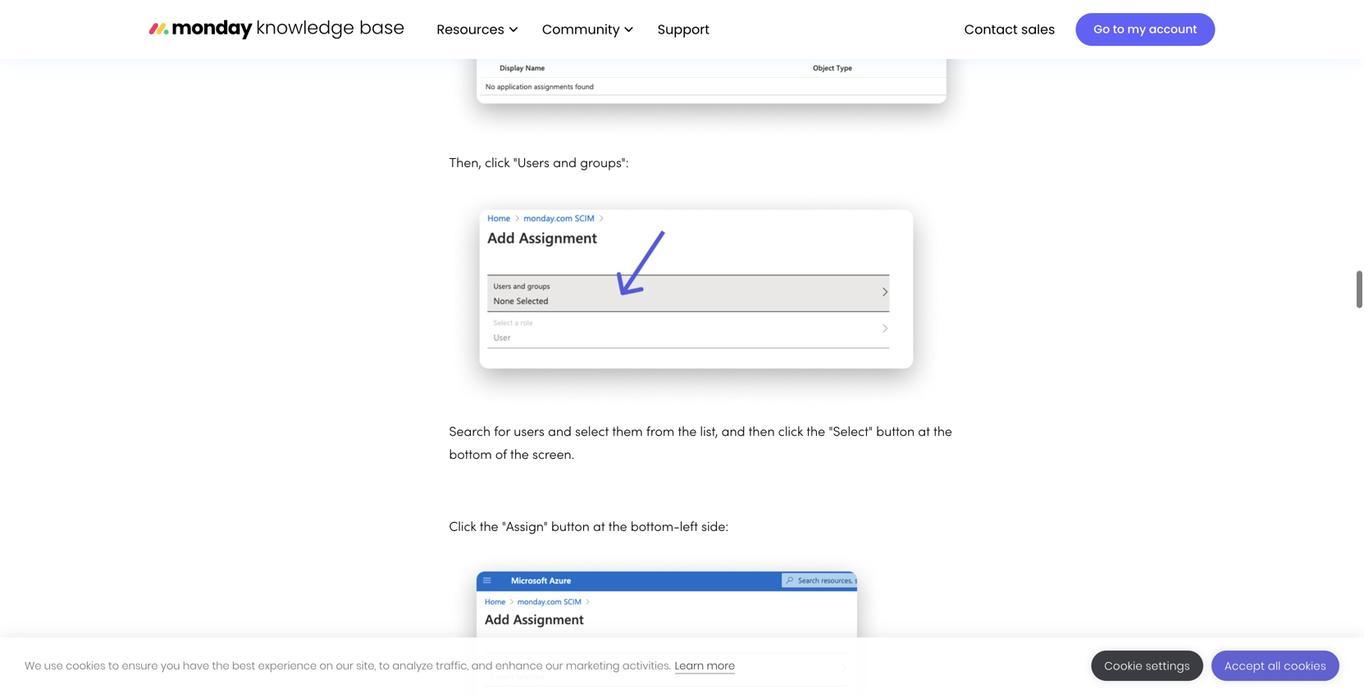 Task type: locate. For each thing, give the bounding box(es) containing it.
to inside main element
[[1113, 21, 1125, 37]]

cookies
[[66, 659, 105, 674], [1284, 659, 1326, 674]]

we
[[25, 659, 41, 674]]

0 horizontal spatial cookies
[[66, 659, 105, 674]]

2 vertical spatial the
[[212, 659, 229, 674]]

the right "of"
[[510, 434, 529, 446]]

cookies for all
[[1284, 659, 1326, 674]]

1 horizontal spatial our
[[546, 659, 563, 674]]

the
[[933, 411, 952, 423], [510, 434, 529, 446], [212, 659, 229, 674]]

support link
[[649, 15, 723, 44], [658, 20, 714, 38]]

cookies right use
[[66, 659, 105, 674]]

1 horizontal spatial the
[[510, 434, 529, 446]]

to right site,
[[379, 659, 390, 674]]

list
[[420, 0, 723, 59]]

0 vertical spatial the
[[933, 411, 952, 423]]

0 horizontal spatial the
[[212, 659, 229, 674]]

the left best
[[212, 659, 229, 674]]

0 horizontal spatial our
[[336, 659, 353, 674]]

2 horizontal spatial the
[[933, 411, 952, 423]]

to
[[1113, 21, 1125, 37], [108, 659, 119, 674], [379, 659, 390, 674]]

activities.
[[622, 659, 671, 674]]

go to my account
[[1094, 21, 1197, 37]]

community
[[542, 20, 620, 38]]

all
[[1268, 659, 1281, 674]]

2 cookies from the left
[[1284, 659, 1326, 674]]

go to my account link
[[1076, 13, 1215, 46]]

button
[[876, 411, 915, 423]]

1 horizontal spatial to
[[379, 659, 390, 674]]

cookie
[[1104, 659, 1143, 674]]

more
[[707, 659, 735, 674]]

we use cookies to ensure you have the best experience on our site, to analyze traffic, and enhance our marketing activities. learn more
[[25, 659, 735, 674]]

our right on
[[336, 659, 353, 674]]

learn
[[675, 659, 704, 674]]

2 horizontal spatial to
[[1113, 21, 1125, 37]]

on
[[319, 659, 333, 674]]

go
[[1094, 21, 1110, 37]]

traffic,
[[436, 659, 469, 674]]

and
[[471, 659, 493, 674]]

screen.
[[532, 434, 574, 446]]

the right the at
[[933, 411, 952, 423]]

group_9__27_.png image
[[449, 537, 885, 695]]

contact
[[964, 20, 1018, 38]]

0 horizontal spatial to
[[108, 659, 119, 674]]

cookies right all
[[1284, 659, 1326, 674]]

our right enhance
[[546, 659, 563, 674]]

you
[[161, 659, 180, 674]]

1 vertical spatial the
[[510, 434, 529, 446]]

marketing
[[566, 659, 620, 674]]

cookie settings
[[1104, 659, 1190, 674]]

dialog
[[0, 638, 1364, 695]]

cookie settings button
[[1091, 651, 1203, 682]]

ensure
[[122, 659, 158, 674]]

to left the ensure
[[108, 659, 119, 674]]

the inside dialog
[[212, 659, 229, 674]]

1 horizontal spatial cookies
[[1284, 659, 1326, 674]]

to right go
[[1113, 21, 1125, 37]]

our
[[336, 659, 353, 674], [546, 659, 563, 674]]

2 our from the left
[[546, 659, 563, 674]]

1 cookies from the left
[[66, 659, 105, 674]]

enhance
[[495, 659, 543, 674]]

accept all cookies button
[[1212, 651, 1339, 682]]

cookies inside button
[[1284, 659, 1326, 674]]



Task type: vqa. For each thing, say whether or not it's contained in the screenshot.
click
no



Task type: describe. For each thing, give the bounding box(es) containing it.
best
[[232, 659, 255, 674]]

resources
[[437, 20, 504, 38]]

sales
[[1021, 20, 1055, 38]]

contact sales link
[[956, 15, 1063, 44]]

account
[[1149, 21, 1197, 37]]

cookies for use
[[66, 659, 105, 674]]

dialog containing cookie settings
[[0, 638, 1364, 695]]

resources link
[[429, 15, 526, 44]]

at
[[918, 411, 930, 423]]

bottom
[[449, 434, 492, 446]]

use
[[44, 659, 63, 674]]

main element
[[420, 0, 1215, 59]]

settings
[[1146, 659, 1190, 674]]

have
[[183, 659, 209, 674]]

learn more link
[[675, 659, 735, 675]]

community link
[[534, 15, 641, 44]]

group_9__31_.png image
[[449, 172, 944, 392]]

of
[[495, 434, 507, 446]]

my
[[1128, 21, 1146, 37]]

accept
[[1225, 659, 1265, 674]]

accept all cookies
[[1225, 659, 1326, 674]]

monday.com logo image
[[149, 12, 404, 46]]

button at the bottom of the screen.
[[449, 411, 952, 446]]

site,
[[356, 659, 376, 674]]

experience
[[258, 659, 317, 674]]

list containing resources
[[420, 0, 723, 59]]

contact sales
[[964, 20, 1055, 38]]

group_9__32_.png image
[[449, 0, 974, 123]]

support
[[658, 20, 710, 38]]

1 our from the left
[[336, 659, 353, 674]]

analyze
[[392, 659, 433, 674]]



